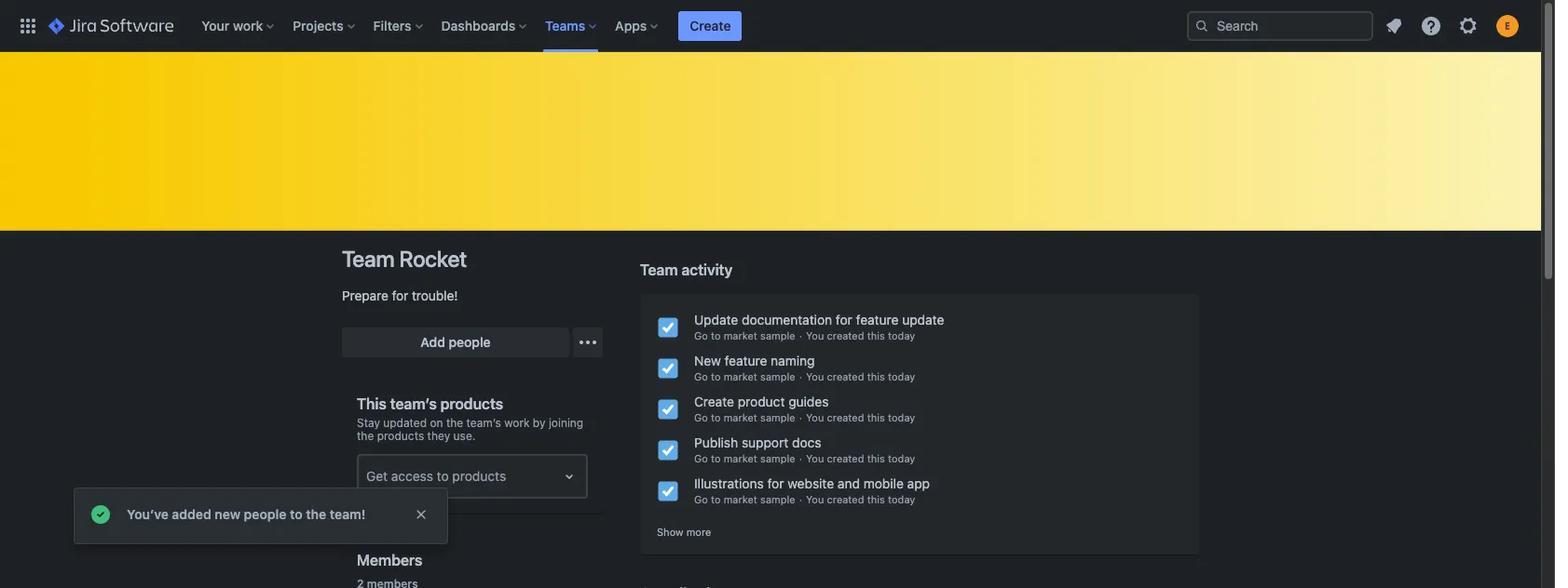 Task type: locate. For each thing, give the bounding box(es) containing it.
create
[[690, 17, 731, 33], [694, 394, 734, 410]]

sample for for
[[761, 494, 796, 506]]

sample for documentation
[[761, 330, 796, 342]]

to for new
[[711, 371, 721, 383]]

4 created from the top
[[827, 453, 864, 465]]

team's
[[390, 396, 437, 413], [467, 417, 501, 431]]

go to market sample for feature
[[694, 371, 796, 383]]

created up and
[[827, 453, 864, 465]]

4 go to market sample from the top
[[694, 453, 796, 465]]

today for new feature naming
[[888, 371, 915, 383]]

go to market sample up new feature naming
[[694, 330, 796, 342]]

work
[[504, 417, 530, 431]]

products
[[441, 396, 503, 413], [377, 430, 424, 444]]

3 created from the top
[[827, 412, 864, 424]]

this for for
[[867, 330, 885, 342]]

this for docs
[[867, 453, 885, 465]]

2 created from the top
[[827, 371, 864, 383]]

members
[[357, 553, 423, 569]]

1 vertical spatial team's
[[467, 417, 501, 431]]

products left 'they'
[[377, 430, 424, 444]]

by
[[533, 417, 546, 431]]

activity
[[682, 262, 733, 279]]

sample down documentation
[[761, 330, 796, 342]]

to down new
[[711, 371, 721, 383]]

market
[[724, 330, 758, 342], [724, 371, 758, 383], [724, 412, 758, 424], [724, 453, 758, 465], [724, 494, 758, 506]]

go
[[694, 330, 708, 342], [694, 371, 708, 383], [694, 412, 708, 424], [694, 453, 708, 465], [694, 494, 708, 506]]

for left website
[[767, 476, 784, 492]]

go to market sample for support
[[694, 453, 796, 465]]

go up the publish
[[694, 412, 708, 424]]

4 you from the top
[[806, 453, 824, 465]]

market down publish support docs
[[724, 453, 758, 465]]

market for illustrations
[[724, 494, 758, 506]]

the down this
[[357, 430, 374, 444]]

1 today from the top
[[888, 330, 915, 342]]

notifications image
[[1383, 14, 1405, 37]]

documentation
[[742, 312, 832, 328]]

create product guides
[[694, 394, 829, 410]]

created up guides
[[827, 371, 864, 383]]

to for create
[[711, 412, 721, 424]]

primary element
[[11, 0, 1187, 52]]

2 sample from the top
[[761, 371, 796, 383]]

created
[[827, 330, 864, 342], [827, 371, 864, 383], [827, 412, 864, 424], [827, 453, 864, 465], [827, 494, 864, 506]]

you've added new people to the team!
[[127, 507, 366, 523]]

0 vertical spatial team's
[[390, 396, 437, 413]]

0 vertical spatial feature
[[856, 312, 899, 328]]

1 go from the top
[[694, 330, 708, 342]]

the right "on"
[[446, 417, 463, 431]]

0 horizontal spatial the
[[306, 507, 326, 523]]

2 horizontal spatial for
[[836, 312, 853, 328]]

5 created from the top
[[827, 494, 864, 506]]

the left team!
[[306, 507, 326, 523]]

1 created from the top
[[827, 330, 864, 342]]

mobile
[[864, 476, 904, 492]]

products up use.
[[441, 396, 503, 413]]

new
[[215, 507, 241, 523]]

1 go to market sample from the top
[[694, 330, 796, 342]]

you created this today down guides
[[806, 412, 915, 424]]

created for naming
[[827, 371, 864, 383]]

guides
[[789, 394, 829, 410]]

people
[[449, 335, 491, 350], [244, 507, 287, 523]]

team rocket
[[342, 246, 467, 272]]

market down illustrations
[[724, 494, 758, 506]]

created for for
[[827, 330, 864, 342]]

the
[[446, 417, 463, 431], [357, 430, 374, 444], [306, 507, 326, 523]]

sample for product
[[761, 412, 796, 424]]

created down guides
[[827, 412, 864, 424]]

to for update
[[711, 330, 721, 342]]

for left trouble!
[[392, 288, 408, 304]]

0 horizontal spatial people
[[244, 507, 287, 523]]

you down illustrations for website and mobile app
[[806, 494, 824, 506]]

go to market sample down illustrations
[[694, 494, 796, 506]]

0 horizontal spatial feature
[[725, 353, 767, 369]]

show more link
[[657, 526, 711, 540]]

5 go to market sample from the top
[[694, 494, 796, 506]]

1 vertical spatial for
[[836, 312, 853, 328]]

to down update
[[711, 330, 721, 342]]

2 this from the top
[[867, 371, 885, 383]]

5 you from the top
[[806, 494, 824, 506]]

you created this today down and
[[806, 494, 915, 506]]

this for website
[[867, 494, 885, 506]]

1 you created this today from the top
[[806, 330, 915, 342]]

1 horizontal spatial people
[[449, 335, 491, 350]]

create inside button
[[690, 17, 731, 33]]

created for docs
[[827, 453, 864, 465]]

this
[[867, 330, 885, 342], [867, 371, 885, 383], [867, 412, 885, 424], [867, 453, 885, 465], [867, 494, 885, 506]]

today for publish support docs
[[888, 453, 915, 465]]

feature right new
[[725, 353, 767, 369]]

1 horizontal spatial team's
[[467, 417, 501, 431]]

go down update
[[694, 330, 708, 342]]

add people button
[[342, 328, 569, 358]]

1 horizontal spatial feature
[[856, 312, 899, 328]]

you created this today for website
[[806, 494, 915, 506]]

go to market sample
[[694, 330, 796, 342], [694, 371, 796, 383], [694, 412, 796, 424], [694, 453, 796, 465], [694, 494, 796, 506]]

this for guides
[[867, 412, 885, 424]]

appswitcher icon image
[[17, 14, 39, 37]]

to up the publish
[[711, 412, 721, 424]]

to left team!
[[290, 507, 303, 523]]

market up new feature naming
[[724, 330, 758, 342]]

people right add
[[449, 335, 491, 350]]

to
[[711, 330, 721, 342], [711, 371, 721, 383], [711, 412, 721, 424], [711, 453, 721, 465], [711, 494, 721, 506], [290, 507, 303, 523]]

1 vertical spatial people
[[244, 507, 287, 523]]

1 market from the top
[[724, 330, 758, 342]]

4 this from the top
[[867, 453, 885, 465]]

0 vertical spatial for
[[392, 288, 408, 304]]

you up guides
[[806, 371, 824, 383]]

for
[[392, 288, 408, 304], [836, 312, 853, 328], [767, 476, 784, 492]]

new feature naming
[[694, 353, 815, 369]]

for for trouble!
[[392, 288, 408, 304]]

go for illustrations for website and mobile app
[[694, 494, 708, 506]]

your profile and settings image
[[1497, 14, 1519, 37]]

4 you created this today from the top
[[806, 453, 915, 465]]

3 sample from the top
[[761, 412, 796, 424]]

update
[[902, 312, 944, 328]]

5 market from the top
[[724, 494, 758, 506]]

you down docs
[[806, 453, 824, 465]]

3 today from the top
[[888, 412, 915, 424]]

you for website
[[806, 494, 824, 506]]

to down illustrations
[[711, 494, 721, 506]]

stay
[[357, 417, 380, 431]]

3 you from the top
[[806, 412, 824, 424]]

sample down create product guides
[[761, 412, 796, 424]]

1 you from the top
[[806, 330, 824, 342]]

team's up updated
[[390, 396, 437, 413]]

5 go from the top
[[694, 494, 708, 506]]

team
[[342, 246, 395, 272], [640, 262, 678, 279]]

sample down "naming"
[[761, 371, 796, 383]]

4 go from the top
[[694, 453, 708, 465]]

you created this today down the update documentation for feature update
[[806, 330, 915, 342]]

1 horizontal spatial team
[[640, 262, 678, 279]]

market for create
[[724, 412, 758, 424]]

go to market sample down new feature naming
[[694, 371, 796, 383]]

to for publish
[[711, 453, 721, 465]]

team left activity
[[640, 262, 678, 279]]

you down the update documentation for feature update
[[806, 330, 824, 342]]

created for website
[[827, 494, 864, 506]]

2 go to market sample from the top
[[694, 371, 796, 383]]

sample for support
[[761, 453, 796, 465]]

1 sample from the top
[[761, 330, 796, 342]]

0 vertical spatial create
[[690, 17, 731, 33]]

you created this today for for
[[806, 330, 915, 342]]

you created this today
[[806, 330, 915, 342], [806, 371, 915, 383], [806, 412, 915, 424], [806, 453, 915, 465], [806, 494, 915, 506]]

2 you created this today from the top
[[806, 371, 915, 383]]

5 you created this today from the top
[[806, 494, 915, 506]]

sample down website
[[761, 494, 796, 506]]

2 you from the top
[[806, 371, 824, 383]]

go to market sample for for
[[694, 494, 796, 506]]

2 market from the top
[[724, 371, 758, 383]]

0 horizontal spatial team
[[342, 246, 395, 272]]

4 market from the top
[[724, 453, 758, 465]]

sample down support
[[761, 453, 796, 465]]

support
[[742, 435, 789, 451]]

5 sample from the top
[[761, 494, 796, 506]]

this team's products stay updated on the team's work by joining the products they use.
[[357, 396, 584, 444]]

settings image
[[1458, 14, 1480, 37]]

updated
[[383, 417, 427, 431]]

feature
[[856, 312, 899, 328], [725, 353, 767, 369]]

3 this from the top
[[867, 412, 885, 424]]

2 go from the top
[[694, 371, 708, 383]]

1 this from the top
[[867, 330, 885, 342]]

3 market from the top
[[724, 412, 758, 424]]

jira software image
[[48, 14, 174, 37], [48, 14, 174, 37]]

1 vertical spatial products
[[377, 430, 424, 444]]

go down new
[[694, 371, 708, 383]]

team up prepare
[[342, 246, 395, 272]]

go to market sample down publish support docs
[[694, 453, 796, 465]]

sample
[[761, 330, 796, 342], [761, 371, 796, 383], [761, 412, 796, 424], [761, 453, 796, 465], [761, 494, 796, 506]]

for right documentation
[[836, 312, 853, 328]]

market down product
[[724, 412, 758, 424]]

3 you created this today from the top
[[806, 412, 915, 424]]

3 go to market sample from the top
[[694, 412, 796, 424]]

5 today from the top
[[888, 494, 915, 506]]

you created this today for naming
[[806, 371, 915, 383]]

1 vertical spatial create
[[694, 394, 734, 410]]

people right the new
[[244, 507, 287, 523]]

update
[[694, 312, 738, 328]]

1 horizontal spatial for
[[767, 476, 784, 492]]

to down the publish
[[711, 453, 721, 465]]

you
[[806, 330, 824, 342], [806, 371, 824, 383], [806, 412, 824, 424], [806, 453, 824, 465], [806, 494, 824, 506]]

5 this from the top
[[867, 494, 885, 506]]

0 vertical spatial people
[[449, 335, 491, 350]]

0 horizontal spatial team's
[[390, 396, 437, 413]]

created down and
[[827, 494, 864, 506]]

today
[[888, 330, 915, 342], [888, 371, 915, 383], [888, 412, 915, 424], [888, 453, 915, 465], [888, 494, 915, 506]]

2 horizontal spatial the
[[446, 417, 463, 431]]

4 sample from the top
[[761, 453, 796, 465]]

product
[[738, 394, 785, 410]]

2 vertical spatial for
[[767, 476, 784, 492]]

you down guides
[[806, 412, 824, 424]]

4 today from the top
[[888, 453, 915, 465]]

feature left "update"
[[856, 312, 899, 328]]

0 horizontal spatial for
[[392, 288, 408, 304]]

create banner
[[0, 0, 1541, 52]]

team's left work
[[467, 417, 501, 431]]

go down the publish
[[694, 453, 708, 465]]

you created this today up and
[[806, 453, 915, 465]]

go to market sample down product
[[694, 412, 796, 424]]

3 go from the top
[[694, 412, 708, 424]]

1 horizontal spatial products
[[441, 396, 503, 413]]

add
[[421, 335, 445, 350]]

created down the update documentation for feature update
[[827, 330, 864, 342]]

you created this today up guides
[[806, 371, 915, 383]]

market down new feature naming
[[724, 371, 758, 383]]

prepare
[[342, 288, 389, 304]]

publish
[[694, 435, 738, 451]]

create for create product guides
[[694, 394, 734, 410]]

go down illustrations
[[694, 494, 708, 506]]

2 today from the top
[[888, 371, 915, 383]]



Task type: vqa. For each thing, say whether or not it's contained in the screenshot.
rightmost feedback
no



Task type: describe. For each thing, give the bounding box(es) containing it.
naming
[[771, 353, 815, 369]]

you created this today for guides
[[806, 412, 915, 424]]

open image
[[558, 466, 581, 488]]

1 horizontal spatial the
[[357, 430, 374, 444]]

search image
[[1195, 18, 1210, 33]]

you for naming
[[806, 371, 824, 383]]

team for team activity
[[640, 262, 678, 279]]

you've added new people to the team! alert
[[75, 489, 447, 544]]

people inside 'button'
[[449, 335, 491, 350]]

1 vertical spatial feature
[[725, 353, 767, 369]]

team activity
[[640, 262, 733, 279]]

rocket
[[399, 246, 467, 272]]

added
[[172, 507, 211, 523]]

market for new
[[724, 371, 758, 383]]

go to market sample for product
[[694, 412, 796, 424]]

team!
[[330, 507, 366, 523]]

show more
[[657, 527, 711, 539]]

you've
[[127, 507, 169, 523]]

go for publish support docs
[[694, 453, 708, 465]]

you for for
[[806, 330, 824, 342]]

trouble!
[[412, 288, 458, 304]]

create button
[[679, 11, 742, 41]]

team for team rocket
[[342, 246, 395, 272]]

0 horizontal spatial products
[[377, 430, 424, 444]]

more
[[687, 527, 711, 539]]

on
[[430, 417, 443, 431]]

dismiss image
[[414, 508, 429, 523]]

and
[[838, 476, 860, 492]]

joining
[[549, 417, 584, 431]]

update documentation for feature update
[[694, 312, 944, 328]]

help image
[[1420, 14, 1443, 37]]

success image
[[89, 504, 112, 527]]

docs
[[792, 435, 822, 451]]

illustrations
[[694, 476, 764, 492]]

add people
[[421, 335, 491, 350]]

today for update documentation for feature update
[[888, 330, 915, 342]]

for for website
[[767, 476, 784, 492]]

app
[[907, 476, 930, 492]]

go for update documentation for feature update
[[694, 330, 708, 342]]

today for illustrations for website and mobile app
[[888, 494, 915, 506]]

prepare for trouble!
[[342, 288, 458, 304]]

show
[[657, 527, 684, 539]]

new
[[694, 353, 721, 369]]

this for naming
[[867, 371, 885, 383]]

you created this today for docs
[[806, 453, 915, 465]]

go for new feature naming
[[694, 371, 708, 383]]

they
[[427, 430, 450, 444]]

market for publish
[[724, 453, 758, 465]]

0 vertical spatial products
[[441, 396, 503, 413]]

created for guides
[[827, 412, 864, 424]]

use.
[[453, 430, 476, 444]]

you for docs
[[806, 453, 824, 465]]

the inside alert
[[306, 507, 326, 523]]

people inside alert
[[244, 507, 287, 523]]

go for create product guides
[[694, 412, 708, 424]]

to inside alert
[[290, 507, 303, 523]]

Search field
[[1187, 11, 1374, 41]]

this
[[357, 396, 387, 413]]

market for update
[[724, 330, 758, 342]]

illustrations for website and mobile app
[[694, 476, 930, 492]]

you for guides
[[806, 412, 824, 424]]

publish support docs
[[694, 435, 822, 451]]

today for create product guides
[[888, 412, 915, 424]]

to for illustrations
[[711, 494, 721, 506]]

sample for feature
[[761, 371, 796, 383]]

create for create
[[690, 17, 731, 33]]

go to market sample for documentation
[[694, 330, 796, 342]]

website
[[788, 476, 834, 492]]



